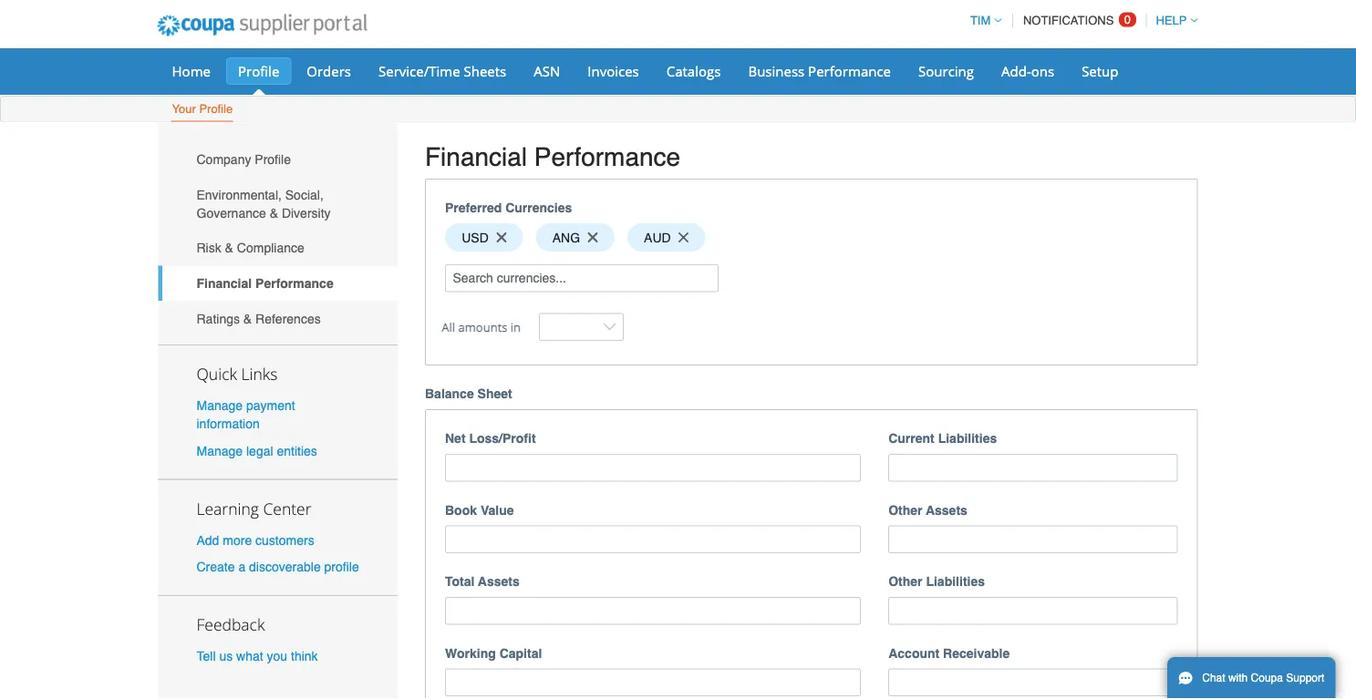Task type: describe. For each thing, give the bounding box(es) containing it.
& for compliance
[[225, 241, 233, 256]]

financial performance link
[[158, 266, 398, 301]]

sourcing link
[[907, 57, 986, 85]]

chat with coupa support
[[1202, 672, 1325, 685]]

account receivable
[[889, 646, 1010, 661]]

profile for company profile
[[255, 152, 291, 167]]

environmental,
[[197, 187, 282, 202]]

all amounts in
[[442, 319, 521, 335]]

learning
[[197, 498, 259, 519]]

liabilities for other liabilities
[[926, 575, 985, 589]]

create a discoverable profile
[[197, 560, 359, 574]]

customers
[[255, 533, 314, 548]]

0
[[1125, 13, 1131, 26]]

chat with coupa support button
[[1168, 658, 1336, 700]]

Net Loss/Profit text field
[[445, 454, 861, 482]]

company profile
[[197, 152, 291, 167]]

capital
[[500, 646, 542, 661]]

tell
[[197, 649, 216, 664]]

manage legal entities link
[[197, 444, 317, 458]]

liabilities for current liabilities
[[938, 431, 997, 446]]

social,
[[285, 187, 324, 202]]

ratings
[[197, 311, 240, 326]]

service/time sheets link
[[367, 57, 518, 85]]

other liabilities
[[889, 575, 985, 589]]

business
[[748, 62, 805, 80]]

manage for manage payment information
[[197, 399, 243, 413]]

aud option
[[627, 224, 706, 252]]

more
[[223, 533, 252, 548]]

coupa
[[1251, 672, 1283, 685]]

ang option
[[536, 224, 615, 252]]

1 horizontal spatial financial performance
[[425, 142, 681, 171]]

ratings & references
[[197, 311, 321, 326]]

business performance link
[[737, 57, 903, 85]]

setup
[[1082, 62, 1119, 80]]

book
[[445, 503, 477, 518]]

diversity
[[282, 206, 331, 220]]

create a discoverable profile link
[[197, 560, 359, 574]]

Account Receivable text field
[[889, 669, 1178, 697]]

payment
[[246, 399, 295, 413]]

aud
[[644, 230, 671, 245]]

feedback
[[197, 614, 265, 636]]

legal
[[246, 444, 273, 458]]

loss/profit
[[469, 431, 536, 446]]

think
[[291, 649, 318, 664]]

profile
[[324, 560, 359, 574]]

catalogs link
[[655, 57, 733, 85]]

chat
[[1202, 672, 1226, 685]]

usd
[[462, 230, 489, 245]]

0 vertical spatial financial
[[425, 142, 527, 171]]

assets for other assets
[[926, 503, 968, 518]]

preferred currencies
[[445, 201, 572, 215]]

setup link
[[1070, 57, 1131, 85]]

book value
[[445, 503, 514, 518]]

total assets
[[445, 575, 520, 589]]

ang
[[553, 230, 580, 245]]

discoverable
[[249, 560, 321, 574]]

0 vertical spatial profile
[[238, 62, 279, 80]]

environmental, social, governance & diversity link
[[158, 177, 398, 231]]

asn link
[[522, 57, 572, 85]]

your
[[172, 102, 196, 116]]

current
[[889, 431, 935, 446]]

Total Assets text field
[[445, 597, 861, 625]]

add
[[197, 533, 219, 548]]

company profile link
[[158, 142, 398, 177]]

add more customers link
[[197, 533, 314, 548]]

service/time sheets
[[379, 62, 506, 80]]

current liabilities
[[889, 431, 997, 446]]

ons
[[1031, 62, 1055, 80]]

center
[[263, 498, 312, 519]]

1 horizontal spatial performance
[[534, 142, 681, 171]]

your profile link
[[171, 98, 234, 122]]

orders link
[[295, 57, 363, 85]]

entities
[[277, 444, 317, 458]]

total
[[445, 575, 475, 589]]

manage for manage legal entities
[[197, 444, 243, 458]]

other for other assets
[[889, 503, 923, 518]]

& inside the environmental, social, governance & diversity
[[270, 206, 278, 220]]

you
[[267, 649, 287, 664]]



Task type: locate. For each thing, give the bounding box(es) containing it.
value
[[481, 503, 514, 518]]

risk & compliance
[[197, 241, 304, 256]]

company
[[197, 152, 251, 167]]

2 other from the top
[[889, 575, 923, 589]]

invoices link
[[576, 57, 651, 85]]

Book Value text field
[[445, 526, 861, 554]]

sheet
[[478, 387, 512, 401]]

what
[[236, 649, 263, 664]]

home link
[[160, 57, 223, 85]]

liabilities up account receivable
[[926, 575, 985, 589]]

1 horizontal spatial financial
[[425, 142, 527, 171]]

0 vertical spatial other
[[889, 503, 923, 518]]

add-ons link
[[990, 57, 1066, 85]]

financial performance
[[425, 142, 681, 171], [197, 276, 334, 291]]

1 vertical spatial performance
[[534, 142, 681, 171]]

0 vertical spatial liabilities
[[938, 431, 997, 446]]

account
[[889, 646, 940, 661]]

net
[[445, 431, 466, 446]]

profile for your profile
[[199, 102, 233, 116]]

profile inside "link"
[[255, 152, 291, 167]]

assets
[[926, 503, 968, 518], [478, 575, 520, 589]]

notifications
[[1023, 14, 1114, 27]]

1 vertical spatial &
[[225, 241, 233, 256]]

other for other liabilities
[[889, 575, 923, 589]]

assets right total
[[478, 575, 520, 589]]

ratings & references link
[[158, 301, 398, 336]]

environmental, social, governance & diversity
[[197, 187, 331, 220]]

performance up currencies
[[534, 142, 681, 171]]

working
[[445, 646, 496, 661]]

2 horizontal spatial performance
[[808, 62, 891, 80]]

performance
[[808, 62, 891, 80], [534, 142, 681, 171], [255, 276, 334, 291]]

1 vertical spatial other
[[889, 575, 923, 589]]

balance sheet
[[425, 387, 512, 401]]

manage inside 'manage payment information'
[[197, 399, 243, 413]]

in
[[511, 319, 521, 335]]

profile down coupa supplier portal image
[[238, 62, 279, 80]]

amounts
[[458, 319, 508, 335]]

navigation containing notifications 0
[[962, 3, 1198, 38]]

preferred
[[445, 201, 502, 215]]

0 vertical spatial financial performance
[[425, 142, 681, 171]]

balance
[[425, 387, 474, 401]]

2 vertical spatial performance
[[255, 276, 334, 291]]

1 vertical spatial profile
[[199, 102, 233, 116]]

assets down current liabilities
[[926, 503, 968, 518]]

1 vertical spatial manage
[[197, 444, 243, 458]]

other assets
[[889, 503, 968, 518]]

tell us what you think
[[197, 649, 318, 664]]

0 horizontal spatial financial
[[197, 276, 252, 291]]

risk
[[197, 241, 221, 256]]

financial up ratings
[[197, 276, 252, 291]]

sheets
[[464, 62, 506, 80]]

risk & compliance link
[[158, 231, 398, 266]]

profile
[[238, 62, 279, 80], [199, 102, 233, 116], [255, 152, 291, 167]]

usd option
[[445, 224, 523, 252]]

tim link
[[962, 14, 1002, 27]]

1 vertical spatial financial performance
[[197, 276, 334, 291]]

all
[[442, 319, 455, 335]]

1 horizontal spatial assets
[[926, 503, 968, 518]]

a
[[238, 560, 246, 574]]

& right risk
[[225, 241, 233, 256]]

profile right your
[[199, 102, 233, 116]]

0 horizontal spatial performance
[[255, 276, 334, 291]]

2 horizontal spatial &
[[270, 206, 278, 220]]

1 manage from the top
[[197, 399, 243, 413]]

1 horizontal spatial &
[[243, 311, 252, 326]]

links
[[241, 364, 278, 385]]

other down current
[[889, 503, 923, 518]]

coupa supplier portal image
[[145, 3, 380, 48]]

sourcing
[[919, 62, 974, 80]]

financial
[[425, 142, 527, 171], [197, 276, 252, 291]]

2 vertical spatial &
[[243, 311, 252, 326]]

home
[[172, 62, 211, 80]]

net loss/profit
[[445, 431, 536, 446]]

&
[[270, 206, 278, 220], [225, 241, 233, 256], [243, 311, 252, 326]]

manage payment information link
[[197, 399, 295, 432]]

navigation
[[962, 3, 1198, 38]]

financial performance down compliance
[[197, 276, 334, 291]]

asn
[[534, 62, 560, 80]]

performance for financial performance link
[[255, 276, 334, 291]]

performance for business performance link
[[808, 62, 891, 80]]

Current Liabilities text field
[[889, 454, 1178, 482]]

financial up preferred at the top left of page
[[425, 142, 527, 171]]

support
[[1286, 672, 1325, 685]]

1 vertical spatial financial
[[197, 276, 252, 291]]

performance up references
[[255, 276, 334, 291]]

assets for total assets
[[478, 575, 520, 589]]

manage legal entities
[[197, 444, 317, 458]]

2 vertical spatial profile
[[255, 152, 291, 167]]

manage
[[197, 399, 243, 413], [197, 444, 243, 458]]

0 horizontal spatial assets
[[478, 575, 520, 589]]

business performance
[[748, 62, 891, 80]]

other up account at right
[[889, 575, 923, 589]]

2 manage from the top
[[197, 444, 243, 458]]

profile link
[[226, 57, 291, 85]]

quick
[[197, 364, 237, 385]]

1 vertical spatial assets
[[478, 575, 520, 589]]

references
[[255, 311, 321, 326]]

add-ons
[[1002, 62, 1055, 80]]

1 vertical spatial liabilities
[[926, 575, 985, 589]]

& right ratings
[[243, 311, 252, 326]]

invoices
[[588, 62, 639, 80]]

selected list box
[[439, 219, 1184, 256]]

with
[[1229, 672, 1248, 685]]

your profile
[[172, 102, 233, 116]]

performance right business
[[808, 62, 891, 80]]

liabilities right current
[[938, 431, 997, 446]]

information
[[197, 417, 260, 432]]

0 vertical spatial &
[[270, 206, 278, 220]]

other
[[889, 503, 923, 518], [889, 575, 923, 589]]

help link
[[1148, 14, 1198, 27]]

receivable
[[943, 646, 1010, 661]]

0 horizontal spatial financial performance
[[197, 276, 334, 291]]

Working Capital text field
[[445, 669, 861, 697]]

create
[[197, 560, 235, 574]]

help
[[1156, 14, 1187, 27]]

1 other from the top
[[889, 503, 923, 518]]

Search currencies... field
[[445, 264, 719, 292]]

manage payment information
[[197, 399, 295, 432]]

financial performance up currencies
[[425, 142, 681, 171]]

0 vertical spatial manage
[[197, 399, 243, 413]]

Other Assets text field
[[889, 526, 1178, 554]]

0 vertical spatial performance
[[808, 62, 891, 80]]

compliance
[[237, 241, 304, 256]]

manage up information
[[197, 399, 243, 413]]

quick links
[[197, 364, 278, 385]]

manage down information
[[197, 444, 243, 458]]

working capital
[[445, 646, 542, 661]]

0 vertical spatial assets
[[926, 503, 968, 518]]

profile up the environmental, social, governance & diversity link
[[255, 152, 291, 167]]

currencies
[[505, 201, 572, 215]]

us
[[219, 649, 233, 664]]

liabilities
[[938, 431, 997, 446], [926, 575, 985, 589]]

& left diversity
[[270, 206, 278, 220]]

0 horizontal spatial &
[[225, 241, 233, 256]]

Other Liabilities text field
[[889, 597, 1178, 625]]

& for references
[[243, 311, 252, 326]]

tim
[[970, 14, 991, 27]]



Task type: vqa. For each thing, say whether or not it's contained in the screenshot.
Catalogs at the top of page
yes



